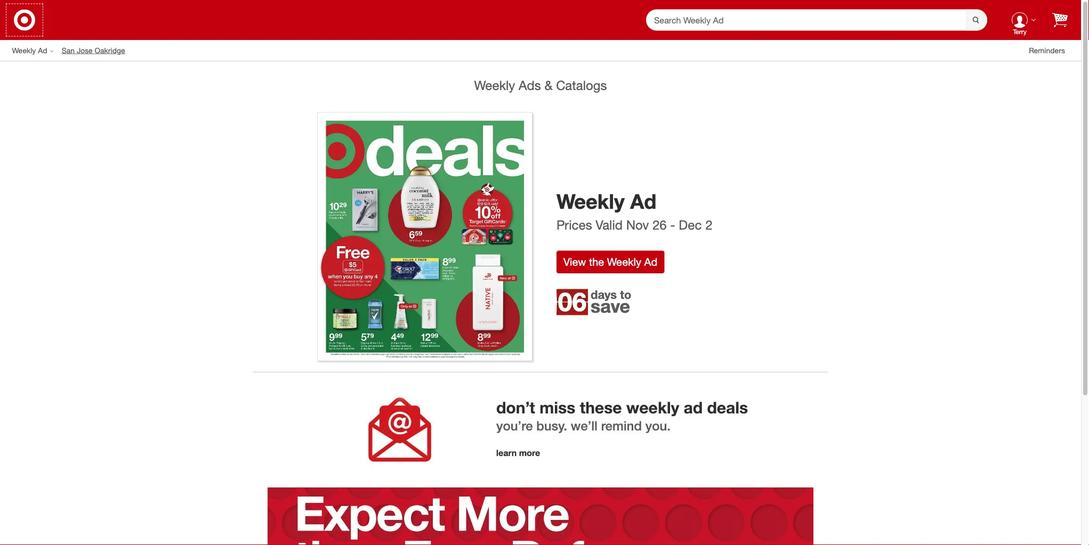 Task type: locate. For each thing, give the bounding box(es) containing it.
06
[[558, 286, 586, 317]]

weekly ad
[[12, 46, 47, 55]]

weekly ads & catalogs
[[474, 78, 607, 93]]

weekly inside weekly ad prices valid nov 26 - dec 2
[[557, 189, 625, 214]]

weekly inside button
[[607, 255, 641, 268]]

ad
[[38, 46, 47, 55], [630, 189, 657, 214], [644, 255, 657, 268]]

form
[[646, 9, 987, 32]]

expect more than ever before. low prices today and every day on thousands of items. image
[[268, 488, 813, 545]]

weekly left ads
[[474, 78, 515, 93]]

don't miss these weekly ad deals. you're busy. we'll remind you. sign up now. image
[[263, 373, 818, 488]]

weekly right the
[[607, 255, 641, 268]]

terry
[[1013, 28, 1027, 36]]

weekly up prices
[[557, 189, 625, 214]]

view the weekly ad
[[563, 255, 657, 268]]

ad up nov
[[630, 189, 657, 214]]

reminders link
[[1029, 45, 1073, 56]]

2 vertical spatial ad
[[644, 255, 657, 268]]

save
[[591, 295, 630, 317]]

26
[[652, 217, 667, 233]]

ads
[[519, 78, 541, 93]]

weekly
[[12, 46, 36, 55], [474, 78, 515, 93], [557, 189, 625, 214], [607, 255, 641, 268]]

ad inside button
[[644, 255, 657, 268]]

ad down 26
[[644, 255, 657, 268]]

weekly for weekly ads & catalogs
[[474, 78, 515, 93]]

jose
[[77, 46, 93, 55]]

ad inside weekly ad prices valid nov 26 - dec 2
[[630, 189, 657, 214]]

view the weekly ad button
[[557, 251, 664, 273]]

san jose oakridge link
[[62, 45, 133, 56]]

view
[[563, 255, 586, 268]]

1 vertical spatial ad
[[630, 189, 657, 214]]

Search Weekly Ad search field
[[646, 9, 987, 32]]

weekly for weekly ad
[[12, 46, 36, 55]]

06 days to
[[558, 286, 631, 317]]

ad for weekly ad
[[38, 46, 47, 55]]

0 vertical spatial ad
[[38, 46, 47, 55]]

ad left san on the left of page
[[38, 46, 47, 55]]

weekly down go to target.com image
[[12, 46, 36, 55]]



Task type: vqa. For each thing, say whether or not it's contained in the screenshot.
Weekly Ad Prices Valid Dec 10 - Dec 16 at the right
no



Task type: describe. For each thing, give the bounding box(es) containing it.
view your cart on target.com image
[[1052, 13, 1068, 27]]

&
[[545, 78, 553, 93]]

prices
[[557, 217, 592, 233]]

nov
[[626, 217, 649, 233]]

terry link
[[1003, 3, 1036, 37]]

days
[[591, 287, 617, 301]]

san
[[62, 46, 75, 55]]

valid
[[596, 217, 623, 233]]

weekly for weekly ad prices valid nov 26 - dec 2
[[557, 189, 625, 214]]

to
[[620, 287, 631, 301]]

san jose oakridge
[[62, 46, 125, 55]]

reminders
[[1029, 46, 1065, 55]]

go to target.com image
[[14, 9, 35, 31]]

view the weekly ad image
[[318, 112, 533, 361]]

weekly ad prices valid nov 26 - dec 2
[[557, 189, 712, 233]]

-
[[670, 217, 675, 233]]

dec
[[679, 217, 702, 233]]

catalogs
[[556, 78, 607, 93]]

ad for weekly ad prices valid nov 26 - dec 2
[[630, 189, 657, 214]]

oakridge
[[95, 46, 125, 55]]

2
[[705, 217, 712, 233]]

the
[[589, 255, 604, 268]]

weekly ad link
[[12, 45, 62, 56]]



